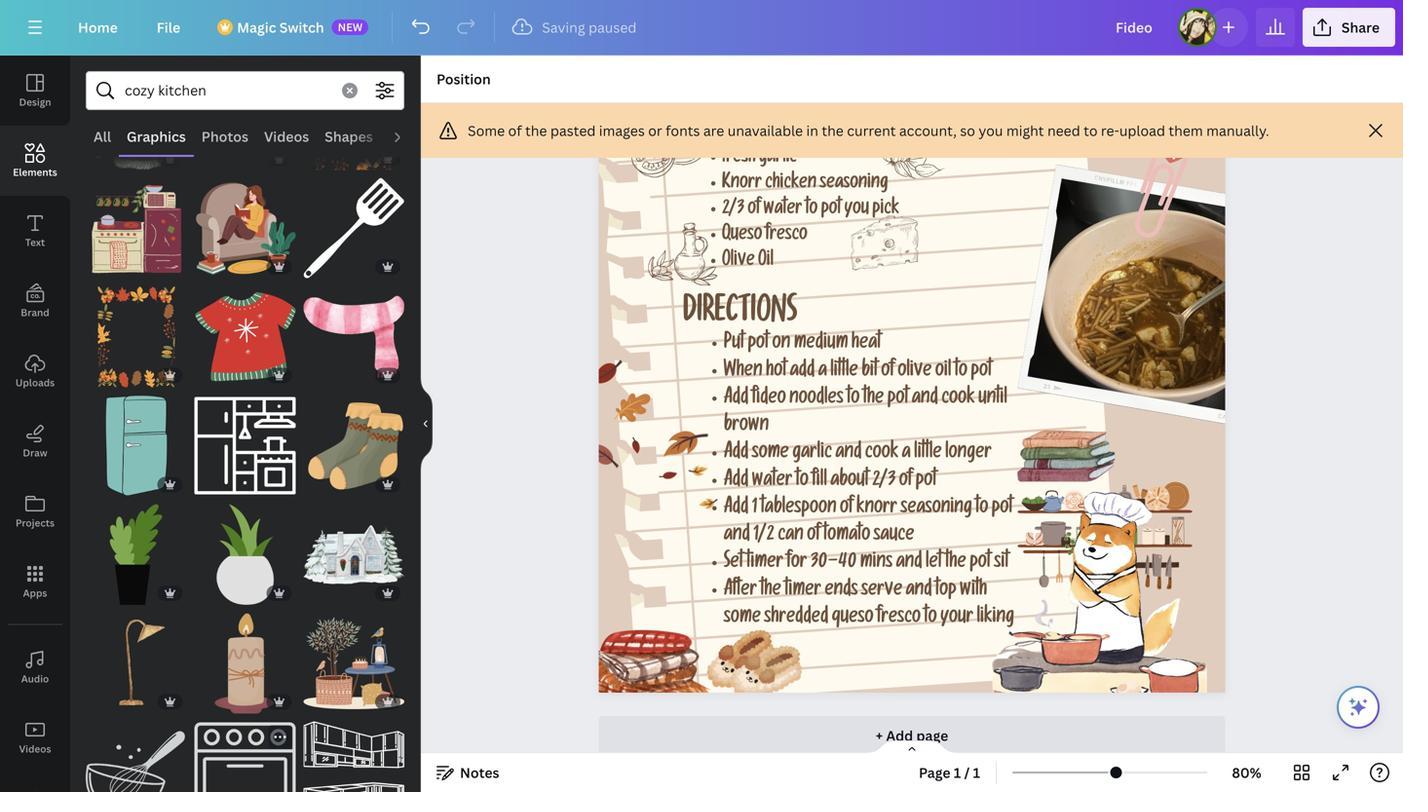 Task type: locate. For each thing, give the bounding box(es) containing it.
1 inside put pot on medium heat when hot add a little bit of olive oil to pot add fideo noodles to the pot and cook until brown add some garlic and cook a little longer add water to fill about 2/3 of pot add 1 tablespoon of knorr seasoning to pot and 1/2 can of tomato sauce set timer for 30-40 mins and let the pot sit after the timer ends serve and top with some shredded queso fresco to your liking
[[752, 499, 758, 520]]

kitchen plant image
[[86, 504, 187, 605], [195, 504, 296, 605]]

0 vertical spatial seasoning
[[820, 175, 889, 195]]

saving paused
[[542, 18, 637, 37]]

timer down 1/2
[[747, 554, 784, 575]]

little
[[831, 362, 859, 383], [915, 445, 942, 465]]

1 horizontal spatial cook
[[942, 390, 975, 410]]

a left longer
[[902, 445, 911, 465]]

0 horizontal spatial videos
[[19, 743, 51, 756]]

a
[[819, 362, 827, 383], [902, 445, 911, 465]]

1 horizontal spatial 1
[[954, 764, 961, 782]]

images
[[599, 121, 645, 140]]

pot inside knorr chicken seasoning 2/3 of water to pot you pick queso fresco olive oil
[[821, 201, 842, 221]]

account,
[[900, 121, 957, 140]]

+
[[876, 727, 883, 745]]

1/2
[[754, 527, 775, 547]]

you left pick
[[845, 201, 869, 221]]

group
[[86, 69, 187, 170], [195, 69, 296, 170], [303, 69, 405, 170], [86, 166, 187, 279], [195, 166, 296, 279], [303, 166, 405, 279], [86, 275, 187, 388], [195, 275, 296, 388], [303, 275, 405, 388], [86, 384, 187, 497], [195, 384, 296, 497], [303, 384, 405, 497], [86, 493, 187, 605], [195, 493, 296, 605], [303, 493, 405, 605], [86, 601, 187, 714], [195, 601, 296, 714], [303, 601, 405, 714], [86, 710, 187, 793], [303, 710, 405, 793], [195, 722, 296, 793]]

+ add page button
[[599, 717, 1226, 756]]

2/3 inside knorr chicken seasoning 2/3 of water to pot you pick queso fresco olive oil
[[722, 201, 745, 221]]

position
[[437, 70, 491, 88]]

1 left /
[[954, 764, 961, 782]]

knorr
[[722, 175, 762, 195]]

garlic up the chicken
[[759, 149, 797, 169]]

you
[[979, 121, 1004, 140], [845, 201, 869, 221]]

/
[[965, 764, 970, 782]]

pot up until
[[971, 362, 992, 383]]

can
[[778, 527, 804, 547]]

1 horizontal spatial audio
[[389, 127, 428, 146]]

to down the chicken
[[806, 201, 818, 221]]

1 horizontal spatial kitchen plant image
[[195, 504, 296, 605]]

shredded
[[765, 609, 829, 629]]

some
[[468, 121, 505, 140]]

garlic up fill
[[793, 445, 832, 465]]

projects button
[[0, 477, 70, 547]]

0 horizontal spatial audio button
[[0, 633, 70, 703]]

1 horizontal spatial little
[[915, 445, 942, 465]]

1 horizontal spatial fresco
[[877, 609, 921, 629]]

on
[[773, 335, 791, 355]]

elements
[[13, 166, 57, 179]]

some
[[752, 445, 789, 465], [724, 609, 761, 629]]

1 horizontal spatial 2/3
[[873, 472, 896, 492]]

1 up 1/2
[[752, 499, 758, 520]]

notes button
[[429, 757, 507, 789]]

1 vertical spatial 2/3
[[873, 472, 896, 492]]

0 horizontal spatial little
[[831, 362, 859, 383]]

or
[[648, 121, 663, 140]]

2/3 up knorr
[[873, 472, 896, 492]]

the right in
[[822, 121, 844, 140]]

0 horizontal spatial a
[[819, 362, 827, 383]]

of right the can on the bottom
[[807, 527, 820, 547]]

water up tablespoon
[[752, 472, 793, 492]]

of up queso
[[748, 201, 761, 221]]

sit
[[995, 554, 1009, 575]]

saving paused status
[[503, 16, 647, 39]]

1 horizontal spatial videos button
[[256, 118, 317, 155]]

of right the bit on the right of page
[[882, 362, 895, 383]]

1 horizontal spatial a
[[902, 445, 911, 465]]

0 vertical spatial fresco
[[766, 227, 808, 246]]

and
[[912, 390, 939, 410], [836, 445, 862, 465], [724, 527, 750, 547], [896, 554, 923, 575], [906, 582, 932, 602]]

to left 're-'
[[1084, 121, 1098, 140]]

1 vertical spatial videos button
[[0, 703, 70, 773]]

cozy autumn socks image
[[303, 395, 405, 497]]

2 kitchen plant image from the left
[[195, 504, 296, 605]]

cook up about
[[865, 445, 899, 465]]

the
[[525, 121, 547, 140], [822, 121, 844, 140], [864, 390, 884, 410], [946, 554, 967, 575], [761, 582, 782, 602]]

queso
[[832, 609, 874, 629]]

1 horizontal spatial seasoning
[[901, 499, 973, 520]]

audio down the apps
[[21, 673, 49, 686]]

and left top
[[906, 582, 932, 602]]

30-
[[811, 554, 839, 575]]

christmas cozy knitted shirt handdrawn illustration image
[[195, 287, 296, 388]]

fresh
[[722, 149, 756, 169]]

1 vertical spatial little
[[915, 445, 942, 465]]

0 horizontal spatial fresco
[[766, 227, 808, 246]]

audio
[[389, 127, 428, 146], [21, 673, 49, 686]]

manually.
[[1207, 121, 1270, 140]]

audio button down the apps
[[0, 633, 70, 703]]

of up the tomato
[[840, 499, 853, 520]]

fresco down serve on the bottom right of the page
[[877, 609, 921, 629]]

queso
[[722, 227, 763, 246]]

might
[[1007, 121, 1045, 140]]

0 vertical spatial cook
[[942, 390, 975, 410]]

to
[[1084, 121, 1098, 140], [806, 201, 818, 221], [955, 362, 968, 383], [847, 390, 860, 410], [796, 472, 809, 492], [976, 499, 989, 520], [925, 609, 937, 629]]

1 vertical spatial videos
[[19, 743, 51, 756]]

water down the chicken
[[764, 201, 803, 221]]

1 vertical spatial audio button
[[0, 633, 70, 703]]

little left longer
[[915, 445, 942, 465]]

1 vertical spatial fresco
[[877, 609, 921, 629]]

text button
[[0, 196, 70, 266]]

the down the bit on the right of page
[[864, 390, 884, 410]]

a girl in a cozy chair reads a book. book club. cozy interior. literature. exam preparation. image
[[195, 178, 296, 279]]

audio button right shapes
[[381, 118, 436, 155]]

seasoning up sauce on the bottom right of page
[[901, 499, 973, 520]]

0 vertical spatial water
[[764, 201, 803, 221]]

notes
[[460, 764, 500, 782]]

put pot on medium heat when hot add a little bit of olive oil to pot add fideo noodles to the pot and cook until brown add some garlic and cook a little longer add water to fill about 2/3 of pot add 1 tablespoon of knorr seasoning to pot and 1/2 can of tomato sauce set timer for 30-40 mins and let the pot sit after the timer ends serve and top with some shredded queso fresco to your liking
[[724, 335, 1015, 629]]

1 right /
[[974, 764, 981, 782]]

to right oil
[[955, 362, 968, 383]]

1 horizontal spatial audio button
[[381, 118, 436, 155]]

0 horizontal spatial 2/3
[[722, 201, 745, 221]]

all button
[[86, 118, 119, 155]]

0 vertical spatial audio button
[[381, 118, 436, 155]]

apps button
[[0, 547, 70, 617]]

mins
[[860, 554, 893, 575]]

put
[[724, 335, 745, 355]]

about
[[831, 472, 869, 492]]

audio button
[[381, 118, 436, 155], [0, 633, 70, 703]]

1 vertical spatial seasoning
[[901, 499, 973, 520]]

of right about
[[899, 472, 913, 492]]

cook down oil
[[942, 390, 975, 410]]

knorr chicken seasoning 2/3 of water to pot you pick queso fresco olive oil
[[722, 175, 900, 272]]

heat
[[852, 335, 882, 355]]

audio right shapes
[[389, 127, 428, 146]]

and left 'let' at the right bottom of page
[[896, 554, 923, 575]]

pot up the sit
[[992, 499, 1013, 520]]

fresco up "oil"
[[766, 227, 808, 246]]

some down after
[[724, 609, 761, 629]]

0 vertical spatial some
[[752, 445, 789, 465]]

sauce
[[874, 527, 915, 547]]

1 vertical spatial cook
[[865, 445, 899, 465]]

a right add on the top of page
[[819, 362, 827, 383]]

1 vertical spatial garlic
[[793, 445, 832, 465]]

fresco inside knorr chicken seasoning 2/3 of water to pot you pick queso fresco olive oil
[[766, 227, 808, 246]]

of
[[508, 121, 522, 140], [748, 201, 761, 221], [882, 362, 895, 383], [899, 472, 913, 492], [840, 499, 853, 520], [807, 527, 820, 547]]

brown
[[724, 417, 769, 437]]

0 vertical spatial timer
[[747, 554, 784, 575]]

timer down for at the right bottom of page
[[785, 582, 822, 602]]

noodles
[[790, 390, 844, 410]]

fresco
[[766, 227, 808, 246], [877, 609, 921, 629]]

0 horizontal spatial you
[[845, 201, 869, 221]]

design
[[19, 96, 51, 109]]

0 horizontal spatial seasoning
[[820, 175, 889, 195]]

1 vertical spatial water
[[752, 472, 793, 492]]

liking
[[977, 609, 1015, 629]]

timer
[[747, 554, 784, 575], [785, 582, 822, 602]]

olive
[[898, 362, 932, 383]]

magic switch
[[237, 18, 324, 37]]

1 horizontal spatial you
[[979, 121, 1004, 140]]

0 horizontal spatial videos button
[[0, 703, 70, 773]]

text
[[25, 236, 45, 249]]

water
[[764, 201, 803, 221], [752, 472, 793, 492]]

2/3
[[722, 201, 745, 221], [873, 472, 896, 492]]

all
[[94, 127, 111, 146]]

cozy autumn fall frame thanksgiving border image
[[303, 69, 405, 170]]

audio inside side panel tab list
[[21, 673, 49, 686]]

new
[[338, 19, 363, 34]]

graphics button
[[119, 118, 194, 155]]

1 horizontal spatial videos
[[264, 127, 309, 146]]

seasoning
[[820, 175, 889, 195], [901, 499, 973, 520]]

you right so
[[979, 121, 1004, 140]]

need
[[1048, 121, 1081, 140]]

2/3 down knorr
[[722, 201, 745, 221]]

garlic inside put pot on medium heat when hot add a little bit of olive oil to pot add fideo noodles to the pot and cook until brown add some garlic and cook a little longer add water to fill about 2/3 of pot add 1 tablespoon of knorr seasoning to pot and 1/2 can of tomato sauce set timer for 30-40 mins and let the pot sit after the timer ends serve and top with some shredded queso fresco to your liking
[[793, 445, 832, 465]]

pot left pick
[[821, 201, 842, 221]]

0 horizontal spatial audio
[[21, 673, 49, 686]]

your
[[941, 609, 974, 629]]

1 vertical spatial audio
[[21, 673, 49, 686]]

little left the bit on the right of page
[[831, 362, 859, 383]]

show pages image
[[866, 740, 959, 755]]

0 horizontal spatial 1
[[752, 499, 758, 520]]

0 vertical spatial a
[[819, 362, 827, 383]]

add
[[724, 390, 749, 410], [724, 445, 749, 465], [724, 472, 749, 492], [724, 499, 749, 520], [887, 727, 914, 745]]

some down the brown
[[752, 445, 789, 465]]

cook
[[942, 390, 975, 410], [865, 445, 899, 465]]

0 vertical spatial 2/3
[[722, 201, 745, 221]]

to inside knorr chicken seasoning 2/3 of water to pot you pick queso fresco olive oil
[[806, 201, 818, 221]]

knorr
[[857, 499, 898, 520]]

tablespoon
[[761, 499, 837, 520]]

olive
[[722, 253, 755, 272]]

hot
[[766, 362, 787, 383]]

0 horizontal spatial kitchen plant image
[[86, 504, 187, 605]]

seasoning inside knorr chicken seasoning 2/3 of water to pot you pick queso fresco olive oil
[[820, 175, 889, 195]]

seasoning up pick
[[820, 175, 889, 195]]

1 vertical spatial timer
[[785, 582, 822, 602]]

0 horizontal spatial cook
[[865, 445, 899, 465]]

pasted
[[551, 121, 596, 140]]

1 vertical spatial you
[[845, 201, 869, 221]]

1 horizontal spatial timer
[[785, 582, 822, 602]]

uploads button
[[0, 336, 70, 407]]



Task type: describe. For each thing, give the bounding box(es) containing it.
editorial painterly simple flat kitchen image
[[86, 178, 187, 279]]

to down longer
[[976, 499, 989, 520]]

fonts
[[666, 121, 700, 140]]

canva assistant image
[[1347, 696, 1371, 719]]

80%
[[1233, 764, 1262, 782]]

saving
[[542, 18, 585, 37]]

the right 'let' at the right bottom of page
[[946, 554, 967, 575]]

main menu bar
[[0, 0, 1404, 56]]

0 vertical spatial garlic
[[759, 149, 797, 169]]

cozy pillow image
[[195, 69, 296, 170]]

fill
[[812, 472, 827, 492]]

40
[[839, 554, 857, 575]]

them
[[1169, 121, 1204, 140]]

when
[[724, 362, 763, 383]]

pot left the sit
[[970, 554, 991, 575]]

+ add page
[[876, 727, 949, 745]]

videos inside side panel tab list
[[19, 743, 51, 756]]

1 vertical spatial a
[[902, 445, 911, 465]]

apps
[[23, 587, 47, 600]]

in
[[807, 121, 819, 140]]

some of the pasted images or fonts are unavailable in the current account, so you might need to re-upload them manually.
[[468, 121, 1270, 140]]

home
[[78, 18, 118, 37]]

so
[[961, 121, 976, 140]]

the right after
[[761, 582, 782, 602]]

page 1 / 1
[[919, 764, 981, 782]]

of right some on the left top of the page
[[508, 121, 522, 140]]

for
[[787, 554, 807, 575]]

water inside knorr chicken seasoning 2/3 of water to pot you pick queso fresco olive oil
[[764, 201, 803, 221]]

let
[[926, 554, 942, 575]]

file button
[[141, 8, 196, 47]]

ends
[[825, 582, 858, 602]]

draw button
[[0, 407, 70, 477]]

pick
[[873, 201, 900, 221]]

fideo
[[752, 390, 786, 410]]

photos
[[202, 127, 249, 146]]

and down olive
[[912, 390, 939, 410]]

share button
[[1303, 8, 1396, 47]]

and up about
[[836, 445, 862, 465]]

home link
[[62, 8, 133, 47]]

to left your on the right bottom
[[925, 609, 937, 629]]

graphics
[[127, 127, 186, 146]]

2/3 inside put pot on medium heat when hot add a little bit of olive oil to pot add fideo noodles to the pot and cook until brown add some garlic and cook a little longer add water to fill about 2/3 of pot add 1 tablespoon of knorr seasoning to pot and 1/2 can of tomato sauce set timer for 30-40 mins and let the pot sit after the timer ends serve and top with some shredded queso fresco to your liking
[[873, 472, 896, 492]]

0 vertical spatial little
[[831, 362, 859, 383]]

cozy winter hygge graphic elements image
[[195, 613, 296, 714]]

tomato
[[824, 527, 871, 547]]

1 kitchen plant image from the left
[[86, 504, 187, 605]]

re-
[[1101, 121, 1120, 140]]

oil
[[758, 253, 774, 272]]

0 vertical spatial you
[[979, 121, 1004, 140]]

pink cozy winter scarf watercolor image
[[303, 287, 405, 388]]

shapes button
[[317, 118, 381, 155]]

page
[[917, 727, 949, 745]]

share
[[1342, 18, 1380, 37]]

watercolor cozy  winter house image
[[303, 504, 405, 605]]

longer
[[946, 445, 992, 465]]

0 vertical spatial audio
[[389, 127, 428, 146]]

water inside put pot on medium heat when hot add a little bit of olive oil to pot add fideo noodles to the pot and cook until brown add some garlic and cook a little longer add water to fill about 2/3 of pot add 1 tablespoon of knorr seasoning to pot and 1/2 can of tomato sauce set timer for 30-40 mins and let the pot sit after the timer ends serve and top with some shredded queso fresco to your liking
[[752, 472, 793, 492]]

position button
[[429, 63, 499, 95]]

1 vertical spatial some
[[724, 609, 761, 629]]

cozy autumn fall frame thanksgiving border leaves image
[[86, 287, 187, 388]]

cozy home. room decor watercolor clipart. image
[[86, 613, 187, 714]]

of inside knorr chicken seasoning 2/3 of water to pot you pick queso fresco olive oil
[[748, 201, 761, 221]]

Search elements search field
[[125, 72, 330, 109]]

magic
[[237, 18, 276, 37]]

vintage warm cozy sweater image
[[86, 69, 187, 170]]

add inside button
[[887, 727, 914, 745]]

after
[[724, 582, 757, 602]]

brand button
[[0, 266, 70, 336]]

seasoning inside put pot on medium heat when hot add a little bit of olive oil to pot add fideo noodles to the pot and cook until brown add some garlic and cook a little longer add water to fill about 2/3 of pot add 1 tablespoon of knorr seasoning to pot and 1/2 can of tomato sauce set timer for 30-40 mins and let the pot sit after the timer ends serve and top with some shredded queso fresco to your liking
[[901, 499, 973, 520]]

elements button
[[0, 126, 70, 196]]

cozy hygge style illustration image
[[303, 613, 405, 714]]

page
[[919, 764, 951, 782]]

uploads
[[15, 376, 55, 389]]

oil
[[936, 362, 952, 383]]

Design title text field
[[1101, 8, 1171, 47]]

are
[[704, 121, 725, 140]]

current
[[847, 121, 896, 140]]

projects
[[16, 517, 55, 530]]

and left 1/2
[[724, 527, 750, 547]]

with
[[960, 582, 988, 602]]

0 horizontal spatial timer
[[747, 554, 784, 575]]

unavailable
[[728, 121, 803, 140]]

file
[[157, 18, 181, 37]]

upload
[[1120, 121, 1166, 140]]

side panel tab list
[[0, 56, 70, 793]]

80% button
[[1216, 757, 1279, 789]]

the left pasted
[[525, 121, 547, 140]]

pot right about
[[916, 472, 937, 492]]

draw
[[23, 446, 47, 460]]

pot left on
[[748, 335, 769, 355]]

hide image
[[420, 377, 433, 471]]

fresh garlic
[[722, 149, 797, 169]]

top
[[936, 582, 957, 602]]

refrigerator, kitchen equipment image
[[86, 395, 187, 497]]

2 horizontal spatial 1
[[974, 764, 981, 782]]

olive oil hand drawn image
[[649, 223, 718, 286]]

pot down olive
[[888, 390, 909, 410]]

0 vertical spatial videos
[[264, 127, 309, 146]]

bit
[[862, 362, 878, 383]]

you inside knorr chicken seasoning 2/3 of water to pot you pick queso fresco olive oil
[[845, 201, 869, 221]]

switch
[[280, 18, 324, 37]]

serve
[[862, 582, 903, 602]]

set
[[724, 554, 744, 575]]

directions
[[683, 300, 798, 332]]

add
[[790, 362, 815, 383]]

paused
[[589, 18, 637, 37]]

fresco inside put pot on medium heat when hot add a little bit of olive oil to pot add fideo noodles to the pot and cook until brown add some garlic and cook a little longer add water to fill about 2/3 of pot add 1 tablespoon of knorr seasoning to pot and 1/2 can of tomato sauce set timer for 30-40 mins and let the pot sit after the timer ends serve and top with some shredded queso fresco to your liking
[[877, 609, 921, 629]]

medium
[[794, 335, 849, 355]]

to right noodles
[[847, 390, 860, 410]]

until
[[979, 390, 1008, 410]]

brand
[[21, 306, 49, 319]]

to left fill
[[796, 472, 809, 492]]

chicken
[[765, 175, 817, 195]]

0 vertical spatial videos button
[[256, 118, 317, 155]]

photos button
[[194, 118, 256, 155]]



Task type: vqa. For each thing, say whether or not it's contained in the screenshot.
All button
yes



